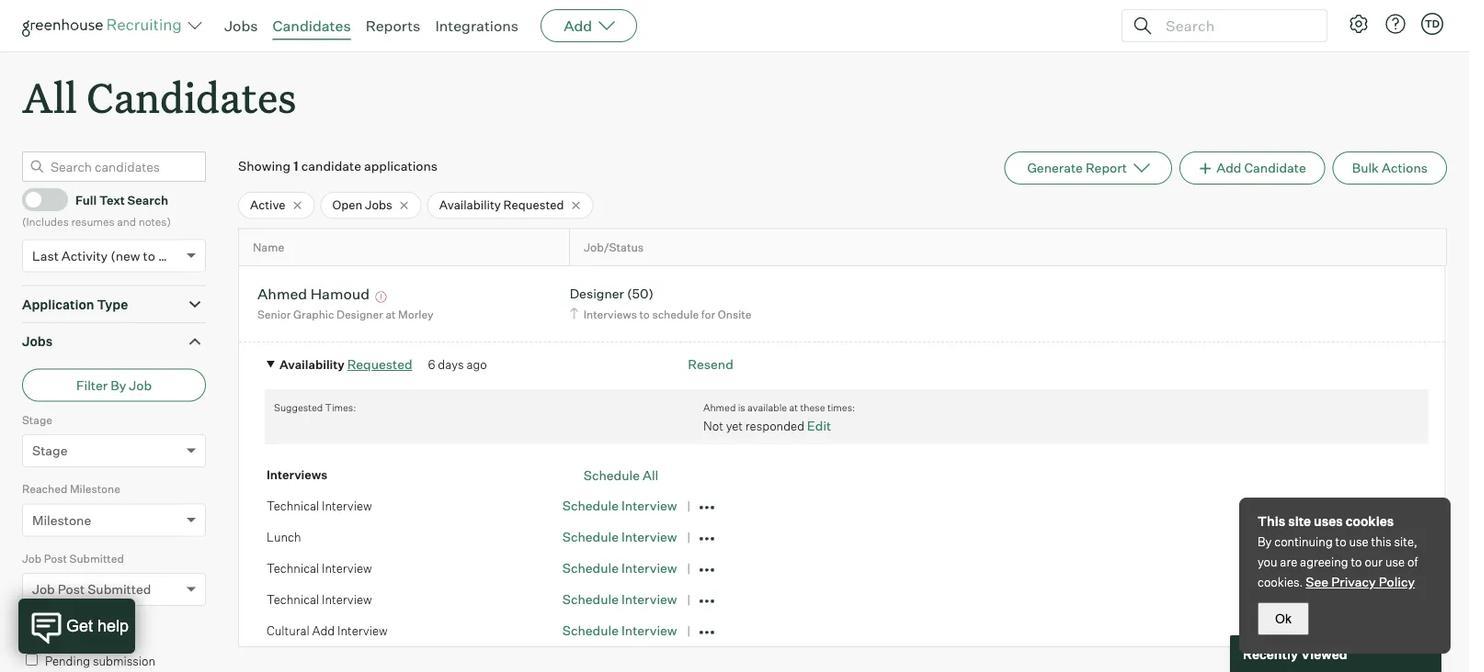 Task type: vqa. For each thing, say whether or not it's contained in the screenshot.
Bulk Actions link
yes



Task type: locate. For each thing, give the bounding box(es) containing it.
0 vertical spatial interviews
[[583, 308, 637, 321]]

edit link
[[807, 418, 831, 434]]

job post submitted down reached milestone element
[[22, 552, 124, 566]]

2 technical interview from the top
[[267, 562, 372, 576]]

designer down ahmed hamoud has been in onsite for more than 21 days 'icon'
[[336, 308, 383, 321]]

technical interview down lunch
[[267, 562, 372, 576]]

0 vertical spatial technical
[[267, 499, 319, 514]]

0 vertical spatial availability
[[439, 198, 501, 213]]

1 horizontal spatial availability
[[439, 198, 501, 213]]

milestone down reached milestone
[[32, 513, 91, 529]]

3 schedule interview from the top
[[562, 561, 677, 577]]

submitted down reached milestone element
[[69, 552, 124, 566]]

1 vertical spatial requested
[[347, 357, 412, 373]]

1 technical interview from the top
[[267, 499, 372, 514]]

4 schedule interview from the top
[[562, 592, 677, 608]]

1 vertical spatial availability
[[279, 358, 345, 372]]

schedule for "schedule all" link
[[583, 467, 640, 483]]

0 vertical spatial requested
[[503, 198, 564, 213]]

submitted up sent
[[87, 582, 151, 598]]

post
[[44, 552, 67, 566], [58, 582, 85, 598]]

stage
[[22, 413, 52, 427], [32, 443, 68, 459]]

add inside 'popup button'
[[564, 17, 592, 35]]

1 horizontal spatial designer
[[570, 286, 624, 302]]

schedule
[[583, 467, 640, 483], [562, 498, 619, 515], [562, 530, 619, 546], [562, 561, 619, 577], [562, 592, 619, 608], [562, 623, 619, 640]]

see privacy policy link
[[1306, 575, 1415, 591]]

to inside the designer (50) interviews to schedule for onsite
[[639, 308, 650, 321]]

availability requested
[[439, 198, 564, 213]]

1 vertical spatial ahmed
[[703, 402, 736, 414]]

pending submission
[[45, 655, 155, 669]]

1 schedule interview link from the top
[[562, 498, 677, 515]]

0 vertical spatial submitted
[[69, 552, 124, 566]]

configure image
[[1348, 13, 1370, 35]]

at
[[386, 308, 396, 321], [789, 402, 798, 414]]

td
[[1425, 17, 1440, 30]]

ahmed up "senior"
[[257, 285, 307, 303]]

policy
[[1379, 575, 1415, 591]]

last activity (new to old)
[[32, 248, 182, 264]]

2 technical from the top
[[267, 562, 319, 576]]

0 vertical spatial designer
[[570, 286, 624, 302]]

stage element
[[22, 412, 206, 481]]

is
[[738, 402, 745, 414]]

suggested times:
[[274, 402, 356, 414]]

1 vertical spatial at
[[789, 402, 798, 414]]

0 vertical spatial all
[[22, 70, 77, 124]]

0 horizontal spatial all
[[22, 70, 77, 124]]

integrations
[[435, 17, 519, 35]]

1 horizontal spatial by
[[1258, 535, 1272, 550]]

schedule for first schedule interview link
[[562, 498, 619, 515]]

submitted
[[69, 552, 124, 566], [87, 582, 151, 598]]

availability for availability requested
[[439, 198, 501, 213]]

0 vertical spatial ahmed
[[257, 285, 307, 303]]

2 vertical spatial jobs
[[22, 334, 53, 350]]

schedule interview for first schedule interview link from the bottom of the page
[[562, 623, 677, 640]]

resend button
[[688, 357, 733, 373]]

interviews down (50)
[[583, 308, 637, 321]]

ahmed hamoud link
[[257, 285, 370, 306]]

job post submitted
[[22, 552, 124, 566], [32, 582, 151, 598]]

jobs left candidates link
[[224, 17, 258, 35]]

by right filter
[[111, 378, 126, 394]]

1 horizontal spatial use
[[1385, 555, 1405, 570]]

0 vertical spatial job
[[129, 378, 152, 394]]

days
[[438, 358, 464, 372]]

candidate
[[301, 158, 361, 174]]

schedule interview for first schedule interview link
[[562, 498, 677, 515]]

schedule interview
[[562, 498, 677, 515], [562, 530, 677, 546], [562, 561, 677, 577], [562, 592, 677, 608], [562, 623, 677, 640]]

technical interview up lunch
[[267, 499, 372, 514]]

1 vertical spatial stage
[[32, 443, 68, 459]]

schedule
[[652, 308, 699, 321]]

reached
[[22, 483, 67, 497]]

interviews
[[583, 308, 637, 321], [267, 468, 328, 483]]

ahmed inside ahmed is available at these times: not yet responded edit
[[703, 402, 736, 414]]

2 vertical spatial job
[[32, 582, 55, 598]]

to
[[143, 248, 155, 264], [639, 308, 650, 321], [1335, 535, 1346, 550], [1351, 555, 1362, 570]]

candidate reports are now available! apply filters and select "view in app" element
[[1004, 152, 1172, 185]]

2 vertical spatial technical
[[267, 593, 319, 608]]

add for add candidate
[[1216, 160, 1241, 176]]

0 horizontal spatial designer
[[336, 308, 383, 321]]

applications
[[364, 158, 438, 174]]

report
[[1086, 160, 1127, 176]]

schedule for third schedule interview link from the bottom of the page
[[562, 561, 619, 577]]

reached milestone
[[22, 483, 120, 497]]

integrations link
[[435, 17, 519, 35]]

ok button
[[1258, 603, 1309, 636]]

1 schedule interview from the top
[[562, 498, 677, 515]]

1 horizontal spatial jobs
[[224, 17, 258, 35]]

cultural add interview
[[267, 624, 388, 639]]

bulk
[[1352, 160, 1379, 176]]

1 horizontal spatial at
[[789, 402, 798, 414]]

jobs down application on the top of page
[[22, 334, 53, 350]]

schedule for first schedule interview link from the bottom of the page
[[562, 623, 619, 640]]

1 technical from the top
[[267, 499, 319, 514]]

reached milestone element
[[22, 481, 206, 550]]

availability for availability
[[279, 358, 345, 372]]

application type
[[22, 297, 128, 313]]

greenhouse recruiting image
[[22, 15, 188, 37]]

2 vertical spatial add
[[312, 624, 335, 639]]

2 schedule interview link from the top
[[562, 530, 677, 546]]

0 vertical spatial add
[[564, 17, 592, 35]]

interview
[[621, 498, 677, 515], [322, 499, 372, 514], [621, 530, 677, 546], [621, 561, 677, 577], [322, 562, 372, 576], [621, 592, 677, 608], [322, 593, 372, 608], [621, 623, 677, 640], [337, 624, 388, 639]]

schedule interview for 4th schedule interview link from the bottom
[[562, 530, 677, 546]]

0 horizontal spatial jobs
[[22, 334, 53, 350]]

cookies
[[1346, 514, 1394, 530]]

1 vertical spatial use
[[1385, 555, 1405, 570]]

technical interview up 'cultural add interview' at bottom left
[[267, 593, 372, 608]]

showing
[[238, 158, 291, 174]]

0 horizontal spatial interviews
[[267, 468, 328, 483]]

2 schedule interview from the top
[[562, 530, 677, 546]]

2 vertical spatial technical interview
[[267, 593, 372, 608]]

0 vertical spatial at
[[386, 308, 396, 321]]

schedule interview for third schedule interview link from the bottom of the page
[[562, 561, 677, 577]]

1 vertical spatial job
[[22, 552, 42, 566]]

3 technical interview from the top
[[267, 593, 372, 608]]

milestone down stage element
[[70, 483, 120, 497]]

candidates
[[273, 17, 351, 35], [87, 70, 296, 124]]

to be sent
[[45, 623, 102, 637]]

technical for 4th schedule interview link from the top of the page
[[267, 593, 319, 608]]

at left these
[[789, 402, 798, 414]]

add
[[564, 17, 592, 35], [1216, 160, 1241, 176], [312, 624, 335, 639]]

designer left (50)
[[570, 286, 624, 302]]

use left the of
[[1385, 555, 1405, 570]]

td button
[[1418, 9, 1447, 39]]

jobs right open
[[365, 198, 392, 213]]

use left this
[[1349, 535, 1369, 550]]

1 horizontal spatial add
[[564, 17, 592, 35]]

of
[[1407, 555, 1418, 570]]

job
[[129, 378, 152, 394], [22, 552, 42, 566], [32, 582, 55, 598]]

full text search (includes resumes and notes)
[[22, 193, 171, 229]]

by continuing to use this site, you are agreeing to our use of cookies.
[[1258, 535, 1418, 590]]

technical up lunch
[[267, 499, 319, 514]]

1 vertical spatial all
[[643, 467, 658, 483]]

edit
[[807, 418, 831, 434]]

at inside ahmed is available at these times: not yet responded edit
[[789, 402, 798, 414]]

5 schedule interview from the top
[[562, 623, 677, 640]]

Search text field
[[1161, 12, 1310, 39]]

candidates right jobs link
[[273, 17, 351, 35]]

candidate
[[1244, 160, 1306, 176]]

2 horizontal spatial add
[[1216, 160, 1241, 176]]

0 horizontal spatial ahmed
[[257, 285, 307, 303]]

1 vertical spatial technical
[[267, 562, 319, 576]]

0 horizontal spatial availability
[[279, 358, 345, 372]]

by inside button
[[111, 378, 126, 394]]

post down reached
[[44, 552, 67, 566]]

these
[[800, 402, 825, 414]]

candidates down jobs link
[[87, 70, 296, 124]]

see
[[1306, 575, 1328, 591]]

at down ahmed hamoud has been in onsite for more than 21 days 'icon'
[[386, 308, 396, 321]]

1 vertical spatial by
[[1258, 535, 1272, 550]]

0 vertical spatial by
[[111, 378, 126, 394]]

technical
[[267, 499, 319, 514], [267, 562, 319, 576], [267, 593, 319, 608]]

0 horizontal spatial by
[[111, 378, 126, 394]]

availability
[[439, 198, 501, 213], [279, 358, 345, 372]]

interviews up lunch
[[267, 468, 328, 483]]

jobs link
[[224, 17, 258, 35]]

our
[[1365, 555, 1383, 570]]

lunch
[[267, 530, 301, 545]]

to down (50)
[[639, 308, 650, 321]]

designer inside the designer (50) interviews to schedule for onsite
[[570, 286, 624, 302]]

by inside the by continuing to use this site, you are agreeing to our use of cookies.
[[1258, 535, 1272, 550]]

technical up cultural
[[267, 593, 319, 608]]

schedule for 4th schedule interview link from the top of the page
[[562, 592, 619, 608]]

requested
[[503, 198, 564, 213], [347, 357, 412, 373]]

for
[[701, 308, 715, 321]]

0 vertical spatial jobs
[[224, 17, 258, 35]]

1 horizontal spatial ahmed
[[703, 402, 736, 414]]

open
[[332, 198, 362, 213]]

0 horizontal spatial use
[[1349, 535, 1369, 550]]

0 vertical spatial technical interview
[[267, 499, 372, 514]]

job post submitted up sent
[[32, 582, 151, 598]]

cookies.
[[1258, 575, 1303, 590]]

2 horizontal spatial jobs
[[365, 198, 392, 213]]

schedule interview link
[[562, 498, 677, 515], [562, 530, 677, 546], [562, 561, 677, 577], [562, 592, 677, 608], [562, 623, 677, 640]]

technical interview for 4th schedule interview link from the top of the page
[[267, 593, 372, 608]]

0 horizontal spatial requested
[[347, 357, 412, 373]]

search
[[127, 193, 168, 207]]

1 horizontal spatial all
[[643, 467, 658, 483]]

by
[[111, 378, 126, 394], [1258, 535, 1272, 550]]

3 technical from the top
[[267, 593, 319, 608]]

designer
[[570, 286, 624, 302], [336, 308, 383, 321]]

hamoud
[[310, 285, 370, 303]]

at for available
[[789, 402, 798, 414]]

reports
[[366, 17, 420, 35]]

Pending submission checkbox
[[26, 655, 38, 667]]

1 vertical spatial technical interview
[[267, 562, 372, 576]]

ahmed up not
[[703, 402, 736, 414]]

0 horizontal spatial at
[[386, 308, 396, 321]]

viewed
[[1301, 646, 1347, 663]]

post up to be sent
[[58, 582, 85, 598]]

1 horizontal spatial interviews
[[583, 308, 637, 321]]

technical down lunch
[[267, 562, 319, 576]]

1 vertical spatial interviews
[[267, 468, 328, 483]]

site,
[[1394, 535, 1417, 550]]

1 vertical spatial add
[[1216, 160, 1241, 176]]

1 vertical spatial job post submitted
[[32, 582, 151, 598]]

by up you
[[1258, 535, 1272, 550]]

3 schedule interview link from the top
[[562, 561, 677, 577]]



Task type: describe. For each thing, give the bounding box(es) containing it.
this site uses cookies
[[1258, 514, 1394, 530]]

reports link
[[366, 17, 420, 35]]

yet
[[726, 419, 743, 434]]

1 vertical spatial jobs
[[365, 198, 392, 213]]

job inside button
[[129, 378, 152, 394]]

ahmed for ahmed is available at these times: not yet responded edit
[[703, 402, 736, 414]]

to
[[45, 623, 59, 637]]

resend
[[688, 357, 733, 373]]

1 vertical spatial milestone
[[32, 513, 91, 529]]

full
[[75, 193, 97, 207]]

all candidates
[[22, 70, 296, 124]]

privacy
[[1331, 575, 1376, 591]]

1 vertical spatial candidates
[[87, 70, 296, 124]]

6 days ago
[[428, 358, 487, 372]]

available
[[747, 402, 787, 414]]

job/status
[[584, 241, 644, 255]]

6
[[428, 358, 435, 372]]

be
[[62, 623, 75, 637]]

0 vertical spatial use
[[1349, 535, 1369, 550]]

interviews to schedule for onsite link
[[567, 306, 756, 323]]

generate report button
[[1004, 152, 1172, 185]]

uses
[[1314, 514, 1343, 530]]

open jobs
[[332, 198, 392, 213]]

onsite
[[718, 308, 751, 321]]

1 horizontal spatial requested
[[503, 198, 564, 213]]

ago
[[467, 358, 487, 372]]

filter by job
[[76, 378, 152, 394]]

application
[[22, 297, 94, 313]]

(includes
[[22, 215, 69, 229]]

active
[[250, 198, 285, 213]]

responded
[[745, 419, 804, 434]]

old)
[[158, 248, 182, 264]]

0 vertical spatial milestone
[[70, 483, 120, 497]]

agreeing
[[1300, 555, 1348, 570]]

requested button
[[347, 357, 412, 373]]

resumes
[[71, 215, 115, 229]]

ahmed for ahmed hamoud
[[257, 285, 307, 303]]

activity
[[61, 248, 108, 264]]

checkmark image
[[30, 193, 44, 206]]

(new
[[111, 248, 140, 264]]

1 vertical spatial post
[[58, 582, 85, 598]]

times:
[[827, 402, 855, 414]]

designer (50) interviews to schedule for onsite
[[570, 286, 751, 321]]

1 vertical spatial submitted
[[87, 582, 151, 598]]

senior
[[257, 308, 291, 321]]

recently
[[1243, 646, 1298, 663]]

suggested
[[274, 402, 323, 414]]

interviews inside the designer (50) interviews to schedule for onsite
[[583, 308, 637, 321]]

technical interview for first schedule interview link
[[267, 499, 372, 514]]

0 vertical spatial job post submitted
[[22, 552, 124, 566]]

td button
[[1421, 13, 1443, 35]]

0 vertical spatial post
[[44, 552, 67, 566]]

job post submitted element
[[22, 550, 206, 620]]

graphic
[[293, 308, 334, 321]]

schedule for 4th schedule interview link from the bottom
[[562, 530, 619, 546]]

technical for first schedule interview link
[[267, 499, 319, 514]]

filter
[[76, 378, 108, 394]]

to down uses
[[1335, 535, 1346, 550]]

0 horizontal spatial add
[[312, 624, 335, 639]]

this
[[1371, 535, 1391, 550]]

continuing
[[1274, 535, 1333, 550]]

at for designer
[[386, 308, 396, 321]]

schedule all link
[[583, 467, 658, 483]]

to left old)
[[143, 248, 155, 264]]

0 vertical spatial stage
[[22, 413, 52, 427]]

technical for third schedule interview link from the bottom of the page
[[267, 562, 319, 576]]

actions
[[1382, 160, 1428, 176]]

and
[[117, 215, 136, 229]]

bulk actions
[[1352, 160, 1428, 176]]

1 vertical spatial designer
[[336, 308, 383, 321]]

this
[[1258, 514, 1285, 530]]

morley
[[398, 308, 433, 321]]

ahmed hamoud
[[257, 285, 370, 303]]

To be sent checkbox
[[26, 623, 38, 634]]

notes)
[[138, 215, 171, 229]]

schedule interview for 4th schedule interview link from the top of the page
[[562, 592, 677, 608]]

(50)
[[627, 286, 654, 302]]

are
[[1280, 555, 1297, 570]]

filter by job button
[[22, 369, 206, 402]]

sent
[[78, 623, 102, 637]]

technical interview for third schedule interview link from the bottom of the page
[[267, 562, 372, 576]]

generate report
[[1027, 160, 1127, 176]]

Search candidates field
[[22, 152, 206, 182]]

to left the our
[[1351, 555, 1362, 570]]

not
[[703, 419, 723, 434]]

pending
[[45, 655, 90, 669]]

add for add
[[564, 17, 592, 35]]

name
[[253, 241, 284, 255]]

you
[[1258, 555, 1277, 570]]

last activity (new to old) option
[[32, 248, 182, 264]]

senior graphic designer at morley
[[257, 308, 433, 321]]

ok
[[1275, 612, 1292, 626]]

bulk actions link
[[1333, 152, 1447, 185]]

submission
[[93, 655, 155, 669]]

4 schedule interview link from the top
[[562, 592, 677, 608]]

see privacy policy
[[1306, 575, 1415, 591]]

recently viewed
[[1243, 646, 1347, 663]]

add candidate
[[1216, 160, 1306, 176]]

0 vertical spatial candidates
[[273, 17, 351, 35]]

ahmed hamoud has been in onsite for more than 21 days image
[[373, 292, 389, 303]]

ahmed is available at these times: not yet responded edit
[[703, 402, 855, 434]]

5 schedule interview link from the top
[[562, 623, 677, 640]]

1
[[293, 158, 299, 174]]

schedule all
[[583, 467, 658, 483]]

generate
[[1027, 160, 1083, 176]]

add button
[[541, 9, 637, 42]]

cultural
[[267, 624, 309, 639]]

showing 1 candidate applications
[[238, 158, 438, 174]]

site
[[1288, 514, 1311, 530]]

type
[[97, 297, 128, 313]]



